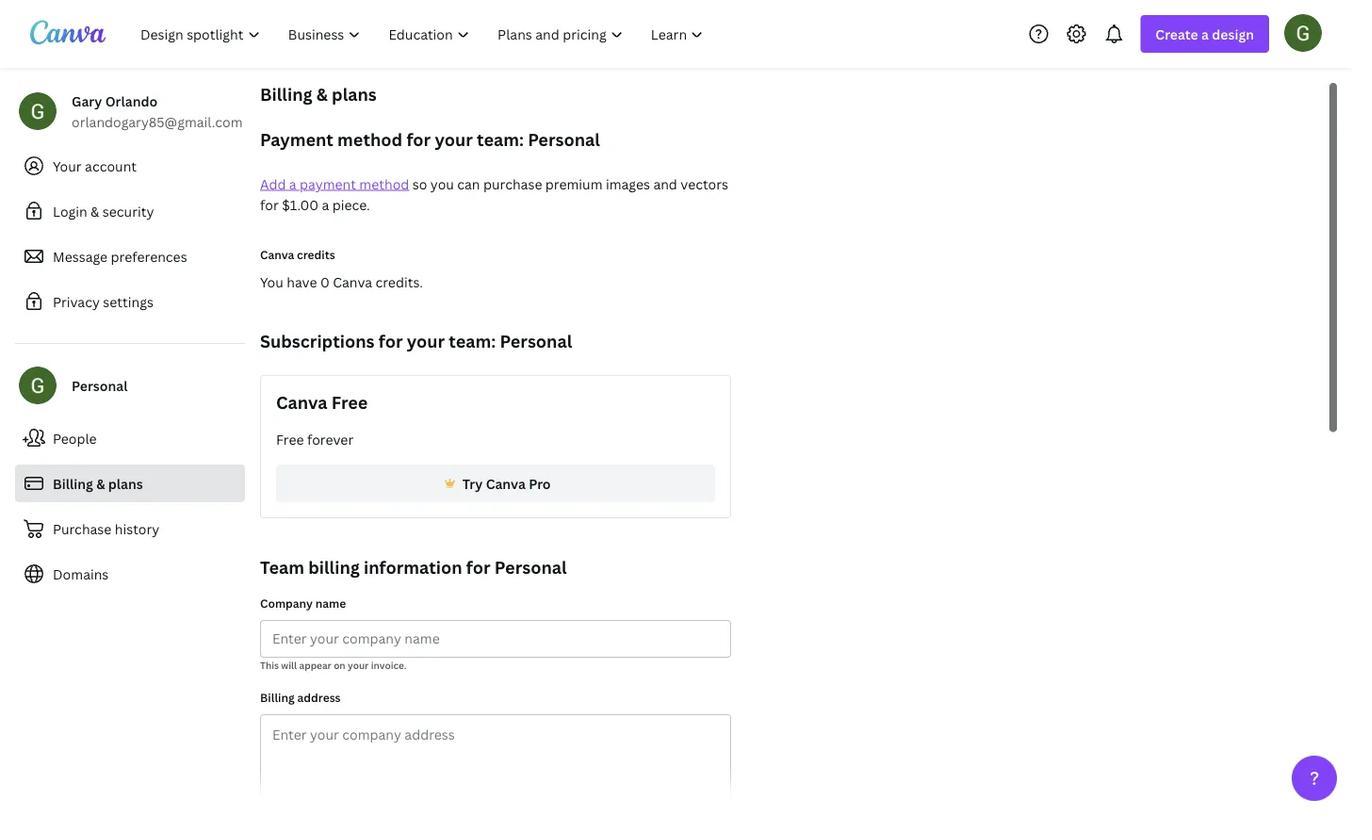 Task type: locate. For each thing, give the bounding box(es) containing it.
2 vertical spatial your
[[348, 659, 369, 672]]

0 vertical spatial free
[[332, 391, 368, 414]]

2 vertical spatial &
[[96, 475, 105, 493]]

1 vertical spatial &
[[91, 202, 99, 220]]

purchase
[[53, 520, 112, 538]]

1 vertical spatial billing & plans
[[53, 475, 143, 493]]

orlando
[[105, 92, 158, 110]]

purchase history link
[[15, 510, 245, 548]]

free left forever
[[276, 430, 304, 448]]

people
[[53, 429, 97, 447]]

free
[[332, 391, 368, 414], [276, 430, 304, 448]]

you have 0 canva credits.
[[260, 273, 423, 291]]

0 vertical spatial plans
[[332, 82, 377, 106]]

you
[[431, 175, 454, 193]]

images
[[606, 175, 650, 193]]

message preferences link
[[15, 238, 245, 275]]

pro
[[529, 475, 551, 493]]

billing & plans
[[260, 82, 377, 106], [53, 475, 143, 493]]

create a design
[[1156, 25, 1255, 43]]

team:
[[477, 128, 524, 151], [449, 330, 496, 353]]

a down payment
[[322, 196, 329, 214]]

credits.
[[376, 273, 423, 291]]

0 vertical spatial a
[[1202, 25, 1210, 43]]

for down credits.
[[379, 330, 403, 353]]

2 horizontal spatial a
[[1202, 25, 1210, 43]]

a left design
[[1202, 25, 1210, 43]]

Enter your company name text field
[[272, 621, 719, 657]]

address
[[297, 690, 341, 705]]

Enter your company address text field
[[261, 716, 731, 816]]

vectors
[[681, 175, 729, 193]]

privacy
[[53, 293, 100, 311]]

1 vertical spatial your
[[407, 330, 445, 353]]

message
[[53, 247, 108, 265]]

billing up payment
[[260, 82, 313, 106]]

for down add
[[260, 196, 279, 214]]

0
[[320, 273, 330, 291]]

this
[[260, 659, 279, 672]]

for right the information
[[467, 556, 491, 579]]

free up forever
[[332, 391, 368, 414]]

0 vertical spatial method
[[338, 128, 403, 151]]

1 horizontal spatial free
[[332, 391, 368, 414]]

preferences
[[111, 247, 187, 265]]

plans
[[332, 82, 377, 106], [108, 475, 143, 493]]

method up add a payment method link
[[338, 128, 403, 151]]

& right login
[[91, 202, 99, 220]]

credits
[[297, 247, 335, 262]]

on
[[334, 659, 346, 672]]

1 vertical spatial method
[[360, 175, 409, 193]]

a for payment
[[289, 175, 297, 193]]

billing & plans up purchase history
[[53, 475, 143, 493]]

billing & plans link
[[15, 465, 245, 503]]

your
[[435, 128, 473, 151], [407, 330, 445, 353], [348, 659, 369, 672]]

create
[[1156, 25, 1199, 43]]

1 horizontal spatial plans
[[332, 82, 377, 106]]

a
[[1202, 25, 1210, 43], [289, 175, 297, 193], [322, 196, 329, 214]]

1 horizontal spatial a
[[322, 196, 329, 214]]

gary orlando image
[[1285, 14, 1323, 52]]

for up so
[[407, 128, 431, 151]]

gary orlando orlandogary85@gmail.com
[[72, 92, 243, 131]]

login & security
[[53, 202, 154, 220]]

0 horizontal spatial plans
[[108, 475, 143, 493]]

subscriptions
[[260, 330, 375, 353]]

purchase history
[[53, 520, 160, 538]]

will
[[281, 659, 297, 672]]

your up 'you'
[[435, 128, 473, 151]]

premium
[[546, 175, 603, 193]]

login
[[53, 202, 87, 220]]

subscriptions for your team: personal
[[260, 330, 573, 353]]

& up payment
[[317, 82, 328, 106]]

your account link
[[15, 147, 245, 185]]

billing & plans up payment
[[260, 82, 377, 106]]

settings
[[103, 293, 154, 311]]

method left so
[[360, 175, 409, 193]]

&
[[317, 82, 328, 106], [91, 202, 99, 220], [96, 475, 105, 493]]

payment method for your team: personal
[[260, 128, 600, 151]]

canva inside button
[[486, 475, 526, 493]]

your down credits.
[[407, 330, 445, 353]]

canva free
[[276, 391, 368, 414]]

1 vertical spatial a
[[289, 175, 297, 193]]

billing
[[308, 556, 360, 579]]

plans down people link
[[108, 475, 143, 493]]

canva credits
[[260, 247, 335, 262]]

add a payment method
[[260, 175, 409, 193]]

1 vertical spatial team:
[[449, 330, 496, 353]]

billing down this
[[260, 690, 295, 705]]

account
[[85, 157, 137, 175]]

canva right the try
[[486, 475, 526, 493]]

canva
[[260, 247, 294, 262], [333, 273, 372, 291], [276, 391, 328, 414], [486, 475, 526, 493]]

0 horizontal spatial a
[[289, 175, 297, 193]]

personal
[[528, 128, 600, 151], [500, 330, 573, 353], [72, 377, 128, 395], [495, 556, 567, 579]]

a right add
[[289, 175, 297, 193]]

for
[[407, 128, 431, 151], [260, 196, 279, 214], [379, 330, 403, 353], [467, 556, 491, 579]]

1 horizontal spatial billing & plans
[[260, 82, 377, 106]]

method
[[338, 128, 403, 151], [360, 175, 409, 193]]

a inside dropdown button
[[1202, 25, 1210, 43]]

try
[[463, 475, 483, 493]]

privacy settings
[[53, 293, 154, 311]]

plans up payment
[[332, 82, 377, 106]]

payment
[[300, 175, 356, 193]]

& up purchase history
[[96, 475, 105, 493]]

billing down people at the left of the page
[[53, 475, 93, 493]]

0 horizontal spatial billing & plans
[[53, 475, 143, 493]]

2 vertical spatial a
[[322, 196, 329, 214]]

1 vertical spatial free
[[276, 430, 304, 448]]

canva right "0"
[[333, 273, 372, 291]]

your right on
[[348, 659, 369, 672]]

appear
[[299, 659, 332, 672]]

1 vertical spatial plans
[[108, 475, 143, 493]]

information
[[364, 556, 463, 579]]

canva up you
[[260, 247, 294, 262]]

billing
[[260, 82, 313, 106], [53, 475, 93, 493], [260, 690, 295, 705]]



Task type: vqa. For each thing, say whether or not it's contained in the screenshot.
$1.00
yes



Task type: describe. For each thing, give the bounding box(es) containing it.
domains
[[53, 565, 109, 583]]

free forever
[[276, 430, 354, 448]]

for inside so you can purchase premium images and vectors for $1.00 a piece.
[[260, 196, 279, 214]]

so you can purchase premium images and vectors for $1.00 a piece.
[[260, 175, 729, 214]]

security
[[103, 202, 154, 220]]

so
[[413, 175, 427, 193]]

company
[[260, 595, 313, 611]]

gary
[[72, 92, 102, 110]]

top level navigation element
[[128, 15, 720, 53]]

people link
[[15, 420, 245, 457]]

forever
[[307, 430, 354, 448]]

message preferences
[[53, 247, 187, 265]]

try canva pro
[[463, 475, 551, 493]]

0 vertical spatial your
[[435, 128, 473, 151]]

payment
[[260, 128, 334, 151]]

invoice.
[[371, 659, 407, 672]]

a for design
[[1202, 25, 1210, 43]]

company name
[[260, 595, 346, 611]]

$1.00
[[282, 196, 319, 214]]

your
[[53, 157, 82, 175]]

0 horizontal spatial free
[[276, 430, 304, 448]]

try canva pro button
[[276, 465, 716, 503]]

domains link
[[15, 555, 245, 593]]

1 vertical spatial billing
[[53, 475, 93, 493]]

and
[[654, 175, 678, 193]]

can
[[458, 175, 480, 193]]

& for billing & plans link
[[96, 475, 105, 493]]

0 vertical spatial billing & plans
[[260, 82, 377, 106]]

team billing information for personal
[[260, 556, 567, 579]]

have
[[287, 273, 317, 291]]

canva up "free forever"
[[276, 391, 328, 414]]

you
[[260, 273, 284, 291]]

0 vertical spatial billing
[[260, 82, 313, 106]]

& for login & security link
[[91, 202, 99, 220]]

billing address
[[260, 690, 341, 705]]

design
[[1213, 25, 1255, 43]]

login & security link
[[15, 192, 245, 230]]

purchase
[[484, 175, 543, 193]]

privacy settings link
[[15, 283, 245, 321]]

your account
[[53, 157, 137, 175]]

this will appear on your invoice.
[[260, 659, 407, 672]]

add a payment method link
[[260, 175, 409, 193]]

0 vertical spatial &
[[317, 82, 328, 106]]

2 vertical spatial billing
[[260, 690, 295, 705]]

history
[[115, 520, 160, 538]]

a inside so you can purchase premium images and vectors for $1.00 a piece.
[[322, 196, 329, 214]]

piece.
[[333, 196, 370, 214]]

add
[[260, 175, 286, 193]]

orlandogary85@gmail.com
[[72, 113, 243, 131]]

create a design button
[[1141, 15, 1270, 53]]

0 vertical spatial team:
[[477, 128, 524, 151]]

team
[[260, 556, 304, 579]]

name
[[316, 595, 346, 611]]



